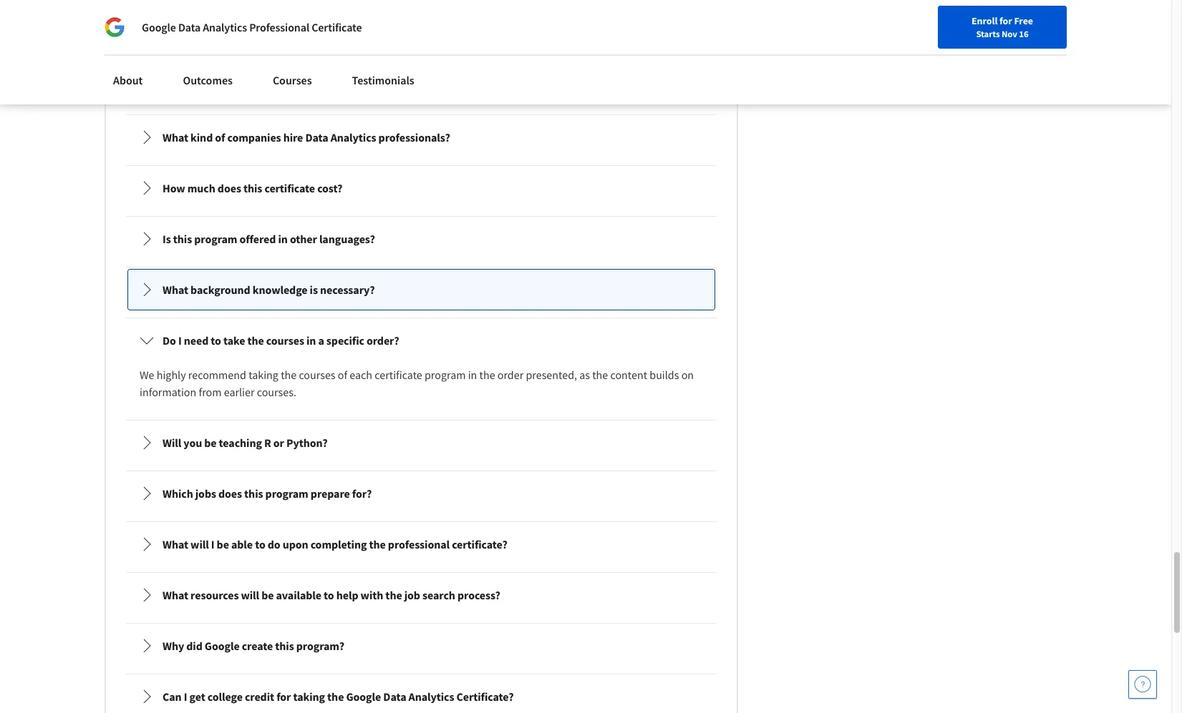 Task type: describe. For each thing, give the bounding box(es) containing it.
why did google create this program?
[[163, 640, 344, 654]]

how much does this certificate cost? button
[[128, 169, 715, 209]]

be for resources
[[261, 589, 274, 603]]

we
[[140, 368, 154, 383]]

be for will
[[217, 538, 229, 552]]

offered
[[240, 232, 276, 247]]

other
[[290, 232, 317, 247]]

available
[[276, 589, 322, 603]]

on
[[681, 368, 694, 383]]

as
[[580, 368, 590, 383]]

0 horizontal spatial will
[[191, 538, 209, 552]]

will you be teaching r or python? button
[[128, 423, 715, 464]]

professionals?
[[379, 131, 450, 145]]

information
[[140, 386, 196, 400]]

builds
[[650, 368, 679, 383]]

data inside dropdown button
[[305, 131, 328, 145]]

courses inside we highly recommend taking the courses of each certificate program in the order presented, as the content builds on information from earlier courses.
[[299, 368, 336, 383]]

hire
[[283, 131, 303, 145]]

i for need
[[178, 334, 182, 348]]

content
[[610, 368, 647, 383]]

do i need to take the courses in a specific order?
[[163, 334, 399, 348]]

to for i
[[255, 538, 265, 552]]

google data analytics professional certificate
[[142, 20, 362, 34]]

data inside dropdown button
[[383, 691, 406, 705]]

what resources will be available to help with the job search process?
[[163, 589, 501, 603]]

in inside we highly recommend taking the courses of each certificate program in the order presented, as the content builds on information from earlier courses.
[[468, 368, 477, 383]]

of inside we highly recommend taking the courses of each certificate program in the order presented, as the content builds on information from earlier courses.
[[338, 368, 347, 383]]

is this program offered in other languages?
[[163, 232, 375, 247]]

of inside dropdown button
[[215, 131, 225, 145]]

professional
[[249, 20, 309, 34]]

is this program offered in other languages? button
[[128, 219, 715, 259]]

help center image
[[1134, 677, 1152, 694]]

courses link
[[264, 64, 321, 96]]

certificate
[[312, 20, 362, 34]]

teaching
[[219, 436, 262, 451]]

order
[[498, 368, 524, 383]]

highly
[[157, 368, 186, 383]]

what for what kind of companies hire data analytics professionals?
[[163, 131, 188, 145]]

program?
[[296, 640, 344, 654]]

outcomes link
[[174, 64, 241, 96]]

earlier
[[224, 386, 255, 400]]

r
[[264, 436, 271, 451]]

job
[[404, 589, 420, 603]]

0 horizontal spatial analytics
[[203, 20, 247, 34]]

each
[[350, 368, 372, 383]]

we highly recommend taking the courses of each certificate program in the order presented, as the content builds on information from earlier courses.
[[140, 368, 696, 400]]

can i get college credit for taking the google data analytics certificate? button
[[128, 678, 715, 714]]

does for jobs
[[218, 487, 242, 502]]

taking inside dropdown button
[[293, 691, 325, 705]]

completing
[[311, 538, 367, 552]]

16
[[1019, 28, 1029, 39]]

help
[[336, 589, 358, 603]]

analytics inside can i get college credit for taking the google data analytics certificate? dropdown button
[[409, 691, 454, 705]]

why
[[163, 640, 184, 654]]

enroll
[[972, 14, 998, 27]]

what background knowledge is necessary? button
[[128, 270, 715, 310]]

this inside is this program offered in other languages? dropdown button
[[173, 232, 192, 247]]

the inside what will i be able to do upon completing the professional certificate? dropdown button
[[369, 538, 386, 552]]

or
[[273, 436, 284, 451]]

companies
[[227, 131, 281, 145]]

python?
[[286, 436, 328, 451]]

kind
[[191, 131, 213, 145]]

about
[[113, 73, 143, 87]]

the inside "do i need to take the courses in a specific order?" dropdown button
[[247, 334, 264, 348]]

what for what background knowledge is necessary?
[[163, 283, 188, 297]]

search
[[423, 589, 455, 603]]

what resources will be available to help with the job search process? button
[[128, 576, 715, 616]]

from
[[199, 386, 222, 400]]

program inside dropdown button
[[194, 232, 237, 247]]

jobs
[[195, 487, 216, 502]]

cost?
[[317, 181, 342, 196]]

in inside dropdown button
[[278, 232, 288, 247]]

i for get
[[184, 691, 187, 705]]

prepare
[[311, 487, 350, 502]]

what for what resources will be available to help with the job search process?
[[163, 589, 188, 603]]

is
[[163, 232, 171, 247]]

much
[[187, 181, 215, 196]]

starts
[[976, 28, 1000, 39]]



Task type: vqa. For each thing, say whether or not it's contained in the screenshot.
the leftmost course.
no



Task type: locate. For each thing, give the bounding box(es) containing it.
1 vertical spatial taking
[[293, 691, 325, 705]]

with
[[361, 589, 383, 603]]

i left the able
[[211, 538, 215, 552]]

0 vertical spatial taking
[[249, 368, 279, 383]]

college
[[208, 691, 243, 705]]

program left prepare
[[265, 487, 308, 502]]

for
[[1000, 14, 1012, 27], [277, 691, 291, 705]]

1 horizontal spatial data
[[305, 131, 328, 145]]

do
[[268, 538, 280, 552]]

upon
[[283, 538, 308, 552]]

professional
[[388, 538, 450, 552]]

i left get on the bottom left of the page
[[184, 691, 187, 705]]

2 vertical spatial analytics
[[409, 691, 454, 705]]

this inside why did google create this program? dropdown button
[[275, 640, 294, 654]]

courses
[[273, 73, 312, 87]]

courses.
[[257, 386, 296, 400]]

what will i be able to do upon completing the professional certificate? button
[[128, 525, 715, 565]]

1 horizontal spatial of
[[338, 368, 347, 383]]

is
[[310, 283, 318, 297]]

for?
[[352, 487, 372, 502]]

2 what from the top
[[163, 283, 188, 297]]

data down why did google create this program? dropdown button at the bottom
[[383, 691, 406, 705]]

1 vertical spatial analytics
[[331, 131, 376, 145]]

1 horizontal spatial analytics
[[331, 131, 376, 145]]

to for will
[[324, 589, 334, 603]]

for up nov
[[1000, 14, 1012, 27]]

be
[[204, 436, 217, 451], [217, 538, 229, 552], [261, 589, 274, 603]]

the right the as
[[592, 368, 608, 383]]

courses
[[266, 334, 304, 348], [299, 368, 336, 383]]

i
[[178, 334, 182, 348], [211, 538, 215, 552], [184, 691, 187, 705]]

the right completing on the bottom of the page
[[369, 538, 386, 552]]

0 vertical spatial courses
[[266, 334, 304, 348]]

0 vertical spatial be
[[204, 436, 217, 451]]

courses inside dropdown button
[[266, 334, 304, 348]]

program inside we highly recommend taking the courses of each certificate program in the order presented, as the content builds on information from earlier courses.
[[425, 368, 466, 383]]

program left the "offered"
[[194, 232, 237, 247]]

0 vertical spatial will
[[191, 538, 209, 552]]

need
[[184, 334, 209, 348]]

does
[[218, 181, 241, 196], [218, 487, 242, 502]]

does right jobs
[[218, 487, 242, 502]]

background
[[191, 283, 250, 297]]

this
[[243, 181, 262, 196], [173, 232, 192, 247], [244, 487, 263, 502], [275, 640, 294, 654]]

in inside dropdown button
[[306, 334, 316, 348]]

testimonials link
[[343, 64, 423, 96]]

what inside dropdown button
[[163, 131, 188, 145]]

1 vertical spatial program
[[425, 368, 466, 383]]

1 horizontal spatial will
[[241, 589, 259, 603]]

the right take
[[247, 334, 264, 348]]

the
[[247, 334, 264, 348], [281, 368, 297, 383], [479, 368, 495, 383], [592, 368, 608, 383], [369, 538, 386, 552], [386, 589, 402, 603], [327, 691, 344, 705]]

this inside how much does this certificate cost? dropdown button
[[243, 181, 262, 196]]

why did google create this program? button
[[128, 627, 715, 667]]

0 horizontal spatial taking
[[249, 368, 279, 383]]

3 what from the top
[[163, 538, 188, 552]]

2 vertical spatial in
[[468, 368, 477, 383]]

for right "credit"
[[277, 691, 291, 705]]

show notifications image
[[978, 18, 995, 35]]

2 horizontal spatial program
[[425, 368, 466, 383]]

2 horizontal spatial analytics
[[409, 691, 454, 705]]

None search field
[[204, 9, 548, 38]]

1 vertical spatial data
[[305, 131, 328, 145]]

0 vertical spatial to
[[211, 334, 221, 348]]

this right jobs
[[244, 487, 263, 502]]

2 vertical spatial to
[[324, 589, 334, 603]]

2 horizontal spatial i
[[211, 538, 215, 552]]

the down program?
[[327, 691, 344, 705]]

create
[[242, 640, 273, 654]]

1 horizontal spatial to
[[255, 538, 265, 552]]

certificate inside dropdown button
[[265, 181, 315, 196]]

certificate?
[[452, 538, 508, 552]]

will you be teaching r or python?
[[163, 436, 328, 451]]

about link
[[105, 64, 151, 96]]

to left 'help'
[[324, 589, 334, 603]]

get
[[189, 691, 205, 705]]

necessary?
[[320, 283, 375, 297]]

do
[[163, 334, 176, 348]]

a
[[318, 334, 324, 348]]

0 horizontal spatial of
[[215, 131, 225, 145]]

0 vertical spatial data
[[178, 20, 201, 34]]

1 vertical spatial will
[[241, 589, 259, 603]]

0 vertical spatial certificate
[[265, 181, 315, 196]]

enroll for free starts nov 16
[[972, 14, 1033, 39]]

0 vertical spatial google
[[142, 20, 176, 34]]

0 horizontal spatial to
[[211, 334, 221, 348]]

analytics down why did google create this program? dropdown button at the bottom
[[409, 691, 454, 705]]

will
[[163, 436, 181, 451]]

of
[[215, 131, 225, 145], [338, 368, 347, 383]]

how
[[163, 181, 185, 196]]

in left a
[[306, 334, 316, 348]]

what kind of companies hire data analytics professionals?
[[163, 131, 450, 145]]

can
[[163, 691, 182, 705]]

for inside enroll for free starts nov 16
[[1000, 14, 1012, 27]]

which
[[163, 487, 193, 502]]

certificate?
[[457, 691, 514, 705]]

1 horizontal spatial google
[[205, 640, 240, 654]]

2 vertical spatial i
[[184, 691, 187, 705]]

program inside dropdown button
[[265, 487, 308, 502]]

0 vertical spatial of
[[215, 131, 225, 145]]

1 horizontal spatial in
[[306, 334, 316, 348]]

courses down a
[[299, 368, 336, 383]]

do i need to take the courses in a specific order? button
[[128, 321, 715, 361]]

to left do at the bottom left of the page
[[255, 538, 265, 552]]

1 vertical spatial in
[[306, 334, 316, 348]]

2 vertical spatial be
[[261, 589, 274, 603]]

certificate left 'cost?'
[[265, 181, 315, 196]]

0 horizontal spatial for
[[277, 691, 291, 705]]

in left the order
[[468, 368, 477, 383]]

0 vertical spatial does
[[218, 181, 241, 196]]

testimonials
[[352, 73, 414, 87]]

order?
[[367, 334, 399, 348]]

0 vertical spatial in
[[278, 232, 288, 247]]

data
[[178, 20, 201, 34], [305, 131, 328, 145], [383, 691, 406, 705]]

certificate right each
[[375, 368, 422, 383]]

0 vertical spatial program
[[194, 232, 237, 247]]

1 horizontal spatial taking
[[293, 691, 325, 705]]

1 vertical spatial google
[[205, 640, 240, 654]]

the left job
[[386, 589, 402, 603]]

the inside what resources will be available to help with the job search process? dropdown button
[[386, 589, 402, 603]]

what for what will i be able to do upon completing the professional certificate?
[[163, 538, 188, 552]]

can i get college credit for taking the google data analytics certificate?
[[163, 691, 514, 705]]

resources
[[191, 589, 239, 603]]

0 horizontal spatial i
[[178, 334, 182, 348]]

which jobs does this program prepare for? button
[[128, 474, 715, 514]]

0 vertical spatial i
[[178, 334, 182, 348]]

what kind of companies hire data analytics professionals? button
[[128, 118, 715, 158]]

1 vertical spatial courses
[[299, 368, 336, 383]]

1 vertical spatial certificate
[[375, 368, 422, 383]]

1 vertical spatial does
[[218, 487, 242, 502]]

in left other
[[278, 232, 288, 247]]

analytics up 'cost?'
[[331, 131, 376, 145]]

this down 'companies'
[[243, 181, 262, 196]]

opens in a new tab image
[[267, 642, 278, 653]]

data up outcomes link
[[178, 20, 201, 34]]

for inside can i get college credit for taking the google data analytics certificate? dropdown button
[[277, 691, 291, 705]]

2 horizontal spatial google
[[346, 691, 381, 705]]

1 vertical spatial be
[[217, 538, 229, 552]]

taking inside we highly recommend taking the courses of each certificate program in the order presented, as the content builds on information from earlier courses.
[[249, 368, 279, 383]]

the up courses.
[[281, 368, 297, 383]]

1 vertical spatial to
[[255, 538, 265, 552]]

1 vertical spatial of
[[338, 368, 347, 383]]

what left background
[[163, 283, 188, 297]]

1 what from the top
[[163, 131, 188, 145]]

will left the able
[[191, 538, 209, 552]]

what will i be able to do upon completing the professional certificate?
[[163, 538, 508, 552]]

courses left a
[[266, 334, 304, 348]]

program down "do i need to take the courses in a specific order?" dropdown button
[[425, 368, 466, 383]]

this right is
[[173, 232, 192, 247]]

recommend
[[188, 368, 246, 383]]

process?
[[458, 589, 501, 603]]

2 vertical spatial google
[[346, 691, 381, 705]]

what left kind
[[163, 131, 188, 145]]

does for much
[[218, 181, 241, 196]]

0 horizontal spatial google
[[142, 20, 176, 34]]

analytics inside what kind of companies hire data analytics professionals? dropdown button
[[331, 131, 376, 145]]

2 horizontal spatial in
[[468, 368, 477, 383]]

1 horizontal spatial program
[[265, 487, 308, 502]]

analytics left professional
[[203, 20, 247, 34]]

1 vertical spatial i
[[211, 538, 215, 552]]

you
[[184, 436, 202, 451]]

2 horizontal spatial data
[[383, 691, 406, 705]]

google image
[[105, 17, 125, 37]]

taking up courses.
[[249, 368, 279, 383]]

in
[[278, 232, 288, 247], [306, 334, 316, 348], [468, 368, 477, 383]]

credit
[[245, 691, 274, 705]]

the left the order
[[479, 368, 495, 383]]

presented,
[[526, 368, 577, 383]]

what down which
[[163, 538, 188, 552]]

will
[[191, 538, 209, 552], [241, 589, 259, 603]]

what background knowledge is necessary?
[[163, 283, 375, 297]]

languages?
[[319, 232, 375, 247]]

2 vertical spatial data
[[383, 691, 406, 705]]

of left each
[[338, 368, 347, 383]]

this right the create
[[275, 640, 294, 654]]

0 vertical spatial for
[[1000, 14, 1012, 27]]

1 horizontal spatial certificate
[[375, 368, 422, 383]]

0 horizontal spatial data
[[178, 20, 201, 34]]

knowledge
[[253, 283, 308, 297]]

of right kind
[[215, 131, 225, 145]]

1 vertical spatial for
[[277, 691, 291, 705]]

the inside can i get college credit for taking the google data analytics certificate? dropdown button
[[327, 691, 344, 705]]

which jobs does this program prepare for?
[[163, 487, 372, 502]]

be left available
[[261, 589, 274, 603]]

free
[[1014, 14, 1033, 27]]

certificate
[[265, 181, 315, 196], [375, 368, 422, 383]]

4 what from the top
[[163, 589, 188, 603]]

i right do
[[178, 334, 182, 348]]

be left the able
[[217, 538, 229, 552]]

what left resources
[[163, 589, 188, 603]]

0 horizontal spatial certificate
[[265, 181, 315, 196]]

able
[[231, 538, 253, 552]]

specific
[[326, 334, 364, 348]]

outcomes
[[183, 73, 233, 87]]

coursera image
[[17, 12, 108, 35]]

certificate inside we highly recommend taking the courses of each certificate program in the order presented, as the content builds on information from earlier courses.
[[375, 368, 422, 383]]

be right "you"
[[204, 436, 217, 451]]

will right resources
[[241, 589, 259, 603]]

2 vertical spatial program
[[265, 487, 308, 502]]

1 horizontal spatial for
[[1000, 14, 1012, 27]]

program
[[194, 232, 237, 247], [425, 368, 466, 383], [265, 487, 308, 502]]

take
[[223, 334, 245, 348]]

did
[[186, 640, 202, 654]]

taking right "credit"
[[293, 691, 325, 705]]

0 vertical spatial analytics
[[203, 20, 247, 34]]

2 horizontal spatial to
[[324, 589, 334, 603]]

to left take
[[211, 334, 221, 348]]

1 horizontal spatial i
[[184, 691, 187, 705]]

does right much
[[218, 181, 241, 196]]

0 horizontal spatial in
[[278, 232, 288, 247]]

0 horizontal spatial program
[[194, 232, 237, 247]]

this inside which jobs does this program prepare for? dropdown button
[[244, 487, 263, 502]]

nov
[[1002, 28, 1017, 39]]

data right hire
[[305, 131, 328, 145]]



